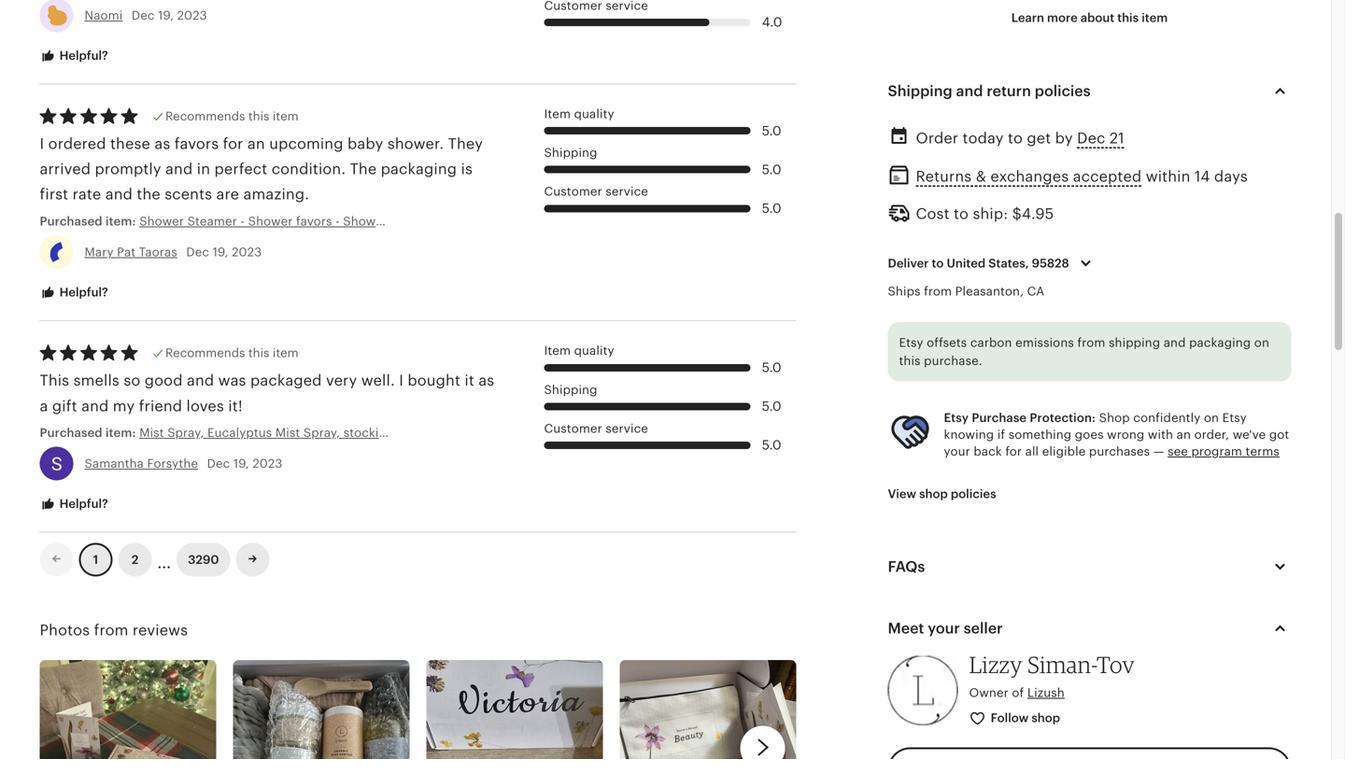 Task type: describe. For each thing, give the bounding box(es) containing it.
customer for this smells so good and was packaged very well. i bought it as a gift and my friend loves it!
[[544, 422, 602, 436]]

handmade
[[964, 122, 1041, 139]]

item for bought
[[273, 346, 299, 360]]

condition.
[[272, 161, 346, 178]]

and right receive
[[1253, 325, 1280, 342]]

customer service for i ordered these as favors for an upcoming baby shower.  they arrived promptly and in perfect condition.  the packaging is first rate and the scents are amazing.
[[544, 185, 648, 199]]

name
[[1175, 579, 1219, 596]]

luffa
[[999, 198, 1032, 215]]

lavender inside this set is handmade of 100% natural ingredients and includes our basic bath & body lavender products, such as - soap bar, clay facial mask, lip balm, shower steamer, white luffa sponge, and cotton eye mask. it is a great way to dip your toes in lizush natural skincare world and be prepared to fall in love!
[[1118, 147, 1181, 164]]

free)
[[888, 757, 922, 760]]

0 vertical spatial 2023
[[177, 8, 207, 22]]

someone
[[1060, 71, 1127, 88]]

1 horizontal spatial natural
[[1192, 223, 1243, 240]]

etsy for etsy offsets carbon emissions from shipping and packaging on this purchase.
[[899, 336, 924, 350]]

with
[[923, 605, 962, 621]]

gift inside ❀ soap saver luffa ❀ gorgeous gift box  - we can print a name on the box with rose gold letters
[[980, 579, 1005, 596]]

or
[[888, 71, 903, 88]]

saver
[[946, 554, 986, 571]]

1 5.0 from the top
[[762, 123, 782, 138]]

smells
[[73, 372, 120, 389]]

a inside a small lavender gift box to get to know our products or to say 'thank you' to someone you care about.
[[888, 46, 898, 62]]

you'
[[1006, 71, 1036, 88]]

gift inside 'cute lavender bath gift set includes: ❀ lavender natural soap bar (full size) ❀ lovely  eye mask ❀ clay facial mask'
[[1035, 401, 1060, 418]]

it
[[465, 372, 474, 389]]

treat
[[888, 300, 925, 317]]

as inside i ordered these as favors for an upcoming baby shower.  they arrived promptly and in perfect condition.  the packaging is first rate and the scents are amazing.
[[154, 135, 170, 152]]

meet
[[888, 620, 924, 637]]

wrong
[[1107, 428, 1145, 442]]

and down smells
[[81, 398, 109, 415]]

0 horizontal spatial &
[[976, 168, 987, 185]]

service for i ordered these as favors for an upcoming baby shower.  they arrived promptly and in perfect condition.  the packaging is first rate and the scents are amazing.
[[606, 185, 648, 199]]

amazing.
[[243, 186, 309, 203]]

to right or
[[907, 71, 922, 88]]

dec right "naomi"
[[132, 8, 155, 22]]

to right love
[[1177, 325, 1192, 342]]

emissions
[[1016, 336, 1074, 350]]

is inside free gift message: during check out you can mark that this is a gift and then enter your personal message to the recipient (for free) - make sure to include to/from names and che
[[1183, 706, 1194, 723]]

soap inside ❀ soap saver luffa ❀ gorgeous gift box  - we can print a name on the box with rose gold letters
[[904, 554, 942, 571]]

2 vertical spatial 2023
[[253, 457, 283, 471]]

include
[[1033, 757, 1087, 760]]

all
[[1025, 445, 1039, 459]]

today
[[963, 130, 1004, 147]]

be
[[1030, 249, 1048, 266]]

shipping
[[1109, 336, 1160, 350]]

5 5.0 from the top
[[762, 399, 782, 414]]

etsy for etsy purchase protection:
[[944, 411, 969, 425]]

the
[[1250, 579, 1279, 596]]

by
[[1055, 130, 1073, 147]]

lizzy
[[969, 651, 1023, 679]]

to up the basic
[[1008, 130, 1023, 147]]

helpful? button for ordered
[[26, 276, 122, 310]]

way
[[973, 223, 1001, 240]]

1 vertical spatial 2023
[[232, 245, 262, 259]]

ingredients
[[1163, 122, 1245, 139]]

lovely
[[904, 452, 951, 469]]

- inside this set is handmade of 100% natural ingredients and includes our basic bath & body lavender products, such as - soap bar, clay facial mask, lip balm, shower steamer, white luffa sponge, and cotton eye mask. it is a great way to dip your toes in lizush natural skincare world and be prepared to fall in love!
[[947, 173, 952, 189]]

—
[[1154, 445, 1165, 459]]

this inside learn more about this item dropdown button
[[1118, 11, 1139, 25]]

this inside etsy offsets carbon emissions from shipping and packaging on this purchase.
[[899, 354, 921, 368]]

and up 'products,'
[[1249, 122, 1277, 139]]

1
[[93, 553, 98, 567]]

of for set
[[1045, 122, 1060, 139]]

…
[[157, 546, 171, 574]]

dec 21 button
[[1077, 125, 1125, 152]]

this smells so good and was packaged very well. i bought it as a gift and my friend loves it!
[[40, 372, 494, 415]]

rate
[[72, 186, 101, 203]]

bought
[[408, 372, 461, 389]]

and up scents
[[165, 161, 193, 178]]

are
[[216, 186, 239, 203]]

upcoming
[[269, 135, 343, 152]]

such
[[888, 173, 923, 189]]

21
[[1110, 130, 1125, 147]]

products
[[1210, 46, 1276, 62]]

purchased for this smells so good and was packaged very well. i bought it as a gift and my friend loves it!
[[40, 426, 102, 440]]

your inside this set is handmade of 100% natural ingredients and includes our basic bath & body lavender products, such as - soap bar, clay facial mask, lip balm, shower steamer, white luffa sponge, and cotton eye mask. it is a great way to dip your toes in lizush natural skincare world and be prepared to fall in love!
[[1052, 223, 1085, 240]]

gift right the "free"
[[924, 681, 949, 698]]

14
[[1195, 168, 1210, 185]]

to up someone
[[1072, 46, 1087, 62]]

an inside i ordered these as favors for an upcoming baby shower.  they arrived promptly and in perfect condition.  the packaging is first rate and the scents are amazing.
[[247, 135, 265, 152]]

mask.
[[1212, 198, 1255, 215]]

treat your friends and family to a naturally relaxing and reviving skincare gift that they will love to receive and use!
[[888, 300, 1289, 367]]

soap inside 'cute lavender bath gift set includes: ❀ lavender natural soap bar (full size) ❀ lovely  eye mask ❀ clay facial mask'
[[1033, 427, 1070, 444]]

got
[[1270, 428, 1290, 442]]

luffa
[[991, 554, 1027, 571]]

personal
[[1004, 732, 1067, 748]]

gift inside treat your friends and family to a naturally relaxing and reviving skincare gift that they will love to receive and use!
[[1015, 325, 1040, 342]]

gift up recipient
[[1211, 706, 1236, 723]]

customer for i ordered these as favors for an upcoming baby shower.  they arrived promptly and in perfect condition.  the packaging is first rate and the scents are amazing.
[[544, 185, 602, 199]]

lizush inside this set is handmade of 100% natural ingredients and includes our basic bath & body lavender products, such as - soap bar, clay facial mask, lip balm, shower steamer, white luffa sponge, and cotton eye mask. it is a great way to dip your toes in lizush natural skincare world and be prepared to fall in love!
[[1142, 223, 1188, 240]]

from inside etsy offsets carbon emissions from shipping and packaging on this purchase.
[[1078, 336, 1106, 350]]

and up (for
[[1240, 706, 1268, 723]]

shipping for i ordered these as favors for an upcoming baby shower.  they arrived promptly and in perfect condition.  the packaging is first rate and the scents are amazing.
[[544, 146, 597, 160]]

dip
[[1025, 223, 1048, 240]]

if
[[998, 428, 1005, 442]]

and right relaxing
[[1262, 300, 1289, 317]]

etsy offsets carbon emissions from shipping and packaging on this purchase.
[[899, 336, 1270, 368]]

is left today
[[948, 122, 959, 139]]

body
[[1077, 147, 1114, 164]]

to left 'know'
[[1119, 46, 1134, 62]]

view shop policies
[[888, 487, 996, 501]]

first
[[40, 186, 68, 203]]

your inside free gift message: during check out you can mark that this is a gift and then enter your personal message to the recipient (for free) - make sure to include to/from names and che
[[968, 732, 1000, 748]]

cute
[[888, 401, 923, 418]]

within
[[1146, 168, 1191, 185]]

dec up "body"
[[1077, 130, 1106, 147]]

is inside i ordered these as favors for an upcoming baby shower.  they arrived promptly and in perfect condition.  the packaging is first rate and the scents are amazing.
[[461, 161, 473, 178]]

see program terms link
[[1168, 445, 1280, 459]]

to left fall
[[1123, 249, 1138, 266]]

shipping and return policies
[[888, 83, 1091, 99]]

0 vertical spatial natural
[[1108, 122, 1159, 139]]

our inside a small lavender gift box to get to know our products or to say 'thank you' to someone you care about.
[[1181, 46, 1206, 62]]

great
[[930, 223, 969, 240]]

shipping and return policies button
[[871, 69, 1308, 113]]

learn more about this item
[[1012, 11, 1168, 25]]

box
[[888, 605, 919, 621]]

eligible
[[1042, 445, 1086, 459]]

our inside this set is handmade of 100% natural ingredients and includes our basic bath & body lavender products, such as - soap bar, clay facial mask, lip balm, shower steamer, white luffa sponge, and cotton eye mask. it is a great way to dip your toes in lizush natural skincare world and be prepared to fall in love!
[[954, 147, 978, 164]]

pleasanton,
[[955, 284, 1024, 298]]

recommends this item for was
[[165, 346, 299, 360]]

this for this set is handmade of 100% natural ingredients and includes our basic bath & body lavender products, such as - soap bar, clay facial mask, lip balm, shower steamer, white luffa sponge, and cotton eye mask. it is a great way to dip your toes in lizush natural skincare world and be prepared to fall in love!
[[888, 122, 918, 139]]

ships
[[888, 284, 921, 298]]

set inside 'cute lavender bath gift set includes: ❀ lavender natural soap bar (full size) ❀ lovely  eye mask ❀ clay facial mask'
[[1064, 401, 1086, 418]]

recommends for favors
[[165, 109, 245, 123]]

an inside shop confidently on etsy knowing if something goes wrong with an order, we've got your back for all eligible purchases —
[[1177, 428, 1191, 442]]

box inside a small lavender gift box to get to know our products or to say 'thank you' to someone you care about.
[[1041, 46, 1068, 62]]

on inside shop confidently on etsy knowing if something goes wrong with an order, we've got your back for all eligible purchases —
[[1204, 411, 1219, 425]]

i inside i ordered these as favors for an upcoming baby shower.  they arrived promptly and in perfect condition.  the packaging is first rate and the scents are amazing.
[[40, 135, 44, 152]]

photos
[[40, 622, 90, 639]]

your inside shop confidently on etsy knowing if something goes wrong with an order, we've got your back for all eligible purchases —
[[944, 445, 970, 459]]

reviews
[[133, 622, 188, 639]]

a inside this smells so good and was packaged very well. i bought it as a gift and my friend loves it!
[[40, 398, 48, 415]]

clay inside 'cute lavender bath gift set includes: ❀ lavender natural soap bar (full size) ❀ lovely  eye mask ❀ clay facial mask'
[[904, 478, 936, 494]]

goes
[[1075, 428, 1104, 442]]

and down promptly
[[105, 186, 133, 203]]

etsy purchase protection:
[[944, 411, 1096, 425]]

samantha forsythe link
[[85, 457, 198, 471]]

this up i ordered these as favors for an upcoming baby shower.  they arrived promptly and in perfect condition.  the packaging is first rate and the scents are amazing.
[[248, 109, 269, 123]]

shop confidently on etsy knowing if something goes wrong with an order, we've got your back for all eligible purchases —
[[944, 411, 1290, 459]]

item quality for i ordered these as favors for an upcoming baby shower.  they arrived promptly and in perfect condition.  the packaging is first rate and the scents are amazing.
[[544, 107, 614, 121]]

item inside dropdown button
[[1142, 11, 1168, 25]]

shop for view
[[919, 487, 948, 501]]

in inside i ordered these as favors for an upcoming baby shower.  they arrived promptly and in perfect condition.  the packaging is first rate and the scents are amazing.
[[197, 161, 210, 178]]

a small lavender gift box to get to know our products or to say 'thank you' to someone you care about.
[[888, 46, 1276, 88]]

dec right forsythe
[[207, 457, 230, 471]]

helpful? for ordered
[[57, 286, 108, 300]]

see
[[1168, 445, 1188, 459]]

item quality for this smells so good and was packaged very well. i bought it as a gift and my friend loves it!
[[544, 344, 614, 358]]

1 vertical spatial 19,
[[213, 245, 228, 259]]

products,
[[1185, 147, 1255, 164]]

1 ❀ from the top
[[888, 427, 900, 444]]

3290
[[188, 553, 219, 567]]

the
[[350, 161, 377, 178]]

terms
[[1246, 445, 1280, 459]]

for inside i ordered these as favors for an upcoming baby shower.  they arrived promptly and in perfect condition.  the packaging is first rate and the scents are amazing.
[[223, 135, 243, 152]]

3 ❀ from the top
[[888, 478, 900, 494]]

as inside this smells so good and was packaged very well. i bought it as a gift and my friend loves it!
[[479, 372, 494, 389]]

this set is handmade of 100% natural ingredients and includes our basic bath & body lavender products, such as - soap bar, clay facial mask, lip balm, shower steamer, white luffa sponge, and cotton eye mask. it is a great way to dip your toes in lizush natural skincare world and be prepared to fall in love!
[[888, 122, 1277, 266]]

lizzy siman-tov image
[[888, 656, 958, 727]]

3 5.0 from the top
[[762, 201, 782, 216]]

to up they
[[1100, 300, 1115, 317]]

mask
[[987, 478, 1024, 494]]

meet your seller button
[[871, 606, 1308, 651]]

arrived
[[40, 161, 91, 178]]

offsets
[[927, 336, 967, 350]]

1 horizontal spatial in
[[1124, 223, 1138, 240]]

soap inside this set is handmade of 100% natural ingredients and includes our basic bath & body lavender products, such as - soap bar, clay facial mask, lip balm, shower steamer, white luffa sponge, and cotton eye mask. it is a great way to dip your toes in lizush natural skincare world and be prepared to fall in love!
[[956, 173, 994, 189]]

and down ca
[[1021, 300, 1048, 317]]

view
[[888, 487, 916, 501]]

and inside etsy offsets carbon emissions from shipping and packaging on this purchase.
[[1164, 336, 1186, 350]]

toes
[[1089, 223, 1120, 240]]

enter
[[925, 732, 964, 748]]

loves
[[186, 398, 224, 415]]

deliver to united states, 95828 button
[[874, 244, 1112, 283]]

to down $
[[1006, 223, 1021, 240]]

and left be
[[998, 249, 1026, 266]]

(full
[[1102, 427, 1130, 444]]

to right you'
[[1040, 71, 1055, 88]]



Task type: locate. For each thing, give the bounding box(es) containing it.
get inside a small lavender gift box to get to know our products or to say 'thank you' to someone you care about.
[[1091, 46, 1115, 62]]

0 vertical spatial lavender
[[927, 401, 994, 418]]

item for they
[[273, 109, 299, 123]]

0 vertical spatial our
[[1181, 46, 1206, 62]]

this up "includes"
[[888, 122, 918, 139]]

and up toes
[[1099, 198, 1126, 215]]

1 horizontal spatial from
[[924, 284, 952, 298]]

2 vertical spatial in
[[1168, 249, 1182, 266]]

2023 down this smells so good and was packaged very well. i bought it as a gift and my friend loves it!
[[253, 457, 283, 471]]

lavender up within
[[1118, 147, 1181, 164]]

0 vertical spatial -
[[947, 173, 952, 189]]

natural up the love!
[[1192, 223, 1243, 240]]

box inside ❀ soap saver luffa ❀ gorgeous gift box  - we can print a name on the box with rose gold letters
[[1009, 579, 1036, 596]]

- right free)
[[926, 757, 931, 760]]

1 horizontal spatial lavender
[[1118, 147, 1181, 164]]

a right print
[[1161, 579, 1171, 596]]

0 vertical spatial item:
[[106, 214, 136, 228]]

quality for i ordered these as favors for an upcoming baby shower.  they arrived promptly and in perfect condition.  the packaging is first rate and the scents are amazing.
[[574, 107, 614, 121]]

item for this smells so good and was packaged very well. i bought it as a gift and my friend loves it!
[[544, 344, 571, 358]]

service for this smells so good and was packaged very well. i bought it as a gift and my friend loves it!
[[606, 422, 648, 436]]

(for
[[1257, 732, 1282, 748]]

this inside this set is handmade of 100% natural ingredients and includes our basic bath & body lavender products, such as - soap bar, clay facial mask, lip balm, shower steamer, white luffa sponge, and cotton eye mask. it is a great way to dip your toes in lizush natural skincare world and be prepared to fall in love!
[[888, 122, 918, 139]]

0 vertical spatial a
[[888, 46, 898, 62]]

cute lavender bath gift set includes: ❀ lavender natural soap bar (full size) ❀ lovely  eye mask ❀ clay facial mask
[[888, 401, 1167, 494]]

0 horizontal spatial skincare
[[888, 249, 949, 266]]

0 vertical spatial purchased
[[40, 214, 102, 228]]

1 helpful? from the top
[[57, 49, 108, 63]]

on up the order,
[[1204, 411, 1219, 425]]

❀ up box at the bottom right of the page
[[888, 554, 900, 571]]

set
[[922, 122, 944, 139], [1064, 401, 1086, 418]]

95828
[[1032, 256, 1069, 270]]

naomi dec 19, 2023
[[85, 8, 207, 22]]

and inside dropdown button
[[956, 83, 983, 99]]

siman-
[[1028, 651, 1097, 679]]

etsy up knowing
[[944, 411, 969, 425]]

1 vertical spatial for
[[1006, 445, 1022, 459]]

to down personal
[[1014, 757, 1029, 760]]

recommends this item for for
[[165, 109, 299, 123]]

0 vertical spatial quality
[[574, 107, 614, 121]]

the up names
[[1160, 732, 1183, 748]]

2 vertical spatial as
[[479, 372, 494, 389]]

purchases
[[1089, 445, 1150, 459]]

0 horizontal spatial packaging
[[381, 161, 457, 178]]

seller
[[964, 620, 1003, 637]]

i inside this smells so good and was packaged very well. i bought it as a gift and my friend loves it!
[[399, 372, 404, 389]]

0 horizontal spatial for
[[223, 135, 243, 152]]

view shop policies button
[[874, 477, 1010, 511]]

1 item: from the top
[[106, 214, 136, 228]]

1 helpful? button from the top
[[26, 39, 122, 73]]

1 recommends this item from the top
[[165, 109, 299, 123]]

2 vertical spatial soap
[[904, 554, 942, 571]]

your inside treat your friends and family to a naturally relaxing and reviving skincare gift that they will love to receive and use!
[[929, 300, 961, 317]]

meet your seller
[[888, 620, 1003, 637]]

1 horizontal spatial clay
[[1029, 173, 1061, 189]]

lizush
[[1142, 223, 1188, 240], [1028, 686, 1065, 700]]

2 item from the top
[[544, 344, 571, 358]]

0 vertical spatial item
[[1142, 11, 1168, 25]]

friend
[[139, 398, 182, 415]]

of up follow shop button
[[1012, 686, 1024, 700]]

purchased for i ordered these as favors for an upcoming baby shower.  they arrived promptly and in perfect condition.  the packaging is first rate and the scents are amazing.
[[40, 214, 102, 228]]

your up 'sure'
[[968, 732, 1000, 748]]

of inside lizzy siman-tov owner of lizush
[[1012, 686, 1024, 700]]

0 vertical spatial box
[[1041, 46, 1068, 62]]

2 vertical spatial from
[[94, 622, 128, 639]]

set up bar
[[1064, 401, 1086, 418]]

shipping
[[888, 83, 953, 99], [544, 146, 597, 160], [544, 383, 597, 397]]

lavender inside a small lavender gift box to get to know our products or to say 'thank you' to someone you care about.
[[945, 46, 1008, 62]]

a inside this set is handmade of 100% natural ingredients and includes our basic bath & body lavender products, such as - soap bar, clay facial mask, lip balm, shower steamer, white luffa sponge, and cotton eye mask. it is a great way to dip your toes in lizush natural skincare world and be prepared to fall in love!
[[918, 223, 926, 240]]

item: for so
[[106, 426, 136, 440]]

19, down are
[[213, 245, 228, 259]]

2 horizontal spatial 19,
[[233, 457, 249, 471]]

naomi
[[85, 8, 123, 22]]

etsy up the we've in the right bottom of the page
[[1223, 411, 1247, 425]]

0 horizontal spatial of
[[1012, 686, 1024, 700]]

ship:
[[973, 206, 1008, 223]]

helpful? button for smells
[[26, 487, 122, 522]]

it!
[[228, 398, 243, 415]]

gift inside this smells so good and was packaged very well. i bought it as a gift and my friend loves it!
[[52, 398, 77, 415]]

i ordered these as favors for an upcoming baby shower.  they arrived promptly and in perfect condition.  the packaging is first rate and the scents are amazing.
[[40, 135, 483, 203]]

gift up you'
[[1012, 46, 1037, 62]]

0 horizontal spatial i
[[40, 135, 44, 152]]

1 purchased from the top
[[40, 214, 102, 228]]

lavender up lovely
[[904, 427, 972, 444]]

0 horizontal spatial get
[[1027, 130, 1051, 147]]

0 horizontal spatial set
[[922, 122, 944, 139]]

0 horizontal spatial lizush
[[1028, 686, 1065, 700]]

etsy inside shop confidently on etsy knowing if something goes wrong with an order, we've got your back for all eligible purchases —
[[1223, 411, 1247, 425]]

customer service
[[544, 185, 648, 199], [544, 422, 648, 436]]

as right such
[[927, 173, 943, 189]]

0 vertical spatial item
[[544, 107, 571, 121]]

etsy up use!
[[899, 336, 924, 350]]

in right toes
[[1124, 223, 1138, 240]]

you up personal
[[1017, 706, 1044, 723]]

& inside this set is handmade of 100% natural ingredients and includes our basic bath & body lavender products, such as - soap bar, clay facial mask, lip balm, shower steamer, white luffa sponge, and cotton eye mask. it is a great way to dip your toes in lizush natural skincare world and be prepared to fall in love!
[[1062, 147, 1073, 164]]

love
[[1142, 325, 1172, 342]]

natural up "body"
[[1108, 122, 1159, 139]]

a up recipient
[[1199, 706, 1207, 723]]

❀ soap saver luffa ❀ gorgeous gift box  - we can print a name on the box with rose gold letters
[[888, 554, 1279, 621]]

as inside this set is handmade of 100% natural ingredients and includes our basic bath & body lavender products, such as - soap bar, clay facial mask, lip balm, shower steamer, white luffa sponge, and cotton eye mask. it is a great way to dip your toes in lizush natural skincare world and be prepared to fall in love!
[[927, 173, 943, 189]]

1 vertical spatial policies
[[951, 487, 996, 501]]

2 vertical spatial helpful? button
[[26, 487, 122, 522]]

get up someone
[[1091, 46, 1115, 62]]

an up "see"
[[1177, 428, 1191, 442]]

tov
[[1097, 651, 1135, 679]]

naturally
[[1132, 300, 1195, 317]]

quality
[[574, 107, 614, 121], [574, 344, 614, 358]]

2 vertical spatial shipping
[[544, 383, 597, 397]]

1 item from the top
[[544, 107, 571, 121]]

returns & exchanges accepted within 14 days
[[916, 168, 1248, 185]]

1 horizontal spatial for
[[1006, 445, 1022, 459]]

that inside free gift message: during check out you can mark that this is a gift and then enter your personal message to the recipient (for free) - make sure to include to/from names and che
[[1119, 706, 1148, 723]]

more
[[1047, 11, 1078, 25]]

1 customer from the top
[[544, 185, 602, 199]]

1 horizontal spatial skincare
[[950, 325, 1011, 342]]

1 vertical spatial the
[[1160, 732, 1183, 748]]

then
[[888, 732, 921, 748]]

1 vertical spatial item
[[273, 109, 299, 123]]

purchased
[[40, 214, 102, 228], [40, 426, 102, 440]]

1 vertical spatial quality
[[574, 344, 614, 358]]

1 vertical spatial that
[[1119, 706, 1148, 723]]

0 vertical spatial soap
[[956, 173, 994, 189]]

of for siman-
[[1012, 686, 1024, 700]]

packaged
[[250, 372, 322, 389]]

0 vertical spatial recommends this item
[[165, 109, 299, 123]]

the inside free gift message: during check out you can mark that this is a gift and then enter your personal message to the recipient (for free) - make sure to include to/from names and che
[[1160, 732, 1183, 748]]

2 service from the top
[[606, 422, 648, 436]]

0 vertical spatial shop
[[919, 487, 948, 501]]

you inside a small lavender gift box to get to know our products or to say 'thank you' to someone you care about.
[[1131, 71, 1157, 88]]

item for i ordered these as favors for an upcoming baby shower.  they arrived promptly and in perfect condition.  the packaging is first rate and the scents are amazing.
[[544, 107, 571, 121]]

$
[[1012, 206, 1022, 223]]

1 vertical spatial shop
[[1032, 712, 1060, 726]]

1 vertical spatial item
[[544, 344, 571, 358]]

clay down lovely
[[904, 478, 936, 494]]

1 horizontal spatial our
[[1181, 46, 1206, 62]]

policies up 100%
[[1035, 83, 1091, 99]]

0 vertical spatial this
[[888, 122, 918, 139]]

days
[[1214, 168, 1248, 185]]

2 item quality from the top
[[544, 344, 614, 358]]

soap
[[956, 173, 994, 189], [1033, 427, 1070, 444], [904, 554, 942, 571]]

message:
[[953, 681, 1022, 698]]

- up cost
[[947, 173, 952, 189]]

recommends up was
[[165, 346, 245, 360]]

in down 'favors'
[[197, 161, 210, 178]]

0 horizontal spatial our
[[954, 147, 978, 164]]

1 horizontal spatial box
[[1041, 46, 1068, 62]]

2 customer service from the top
[[544, 422, 648, 436]]

0 vertical spatial lizush
[[1142, 223, 1188, 240]]

a inside ❀ soap saver luffa ❀ gorgeous gift box  - we can print a name on the box with rose gold letters
[[1161, 579, 1171, 596]]

a inside free gift message: during check out you can mark that this is a gift and then enter your personal message to the recipient (for free) - make sure to include to/from names and che
[[1199, 706, 1207, 723]]

0 vertical spatial you
[[1131, 71, 1157, 88]]

0 horizontal spatial from
[[94, 622, 128, 639]]

shipping inside dropdown button
[[888, 83, 953, 99]]

1 horizontal spatial shop
[[1032, 712, 1060, 726]]

quality for this smells so good and was packaged very well. i bought it as a gift and my friend loves it!
[[574, 344, 614, 358]]

dec right taoras
[[186, 245, 209, 259]]

& down the basic
[[976, 168, 987, 185]]

- inside free gift message: during check out you can mark that this is a gift and then enter your personal message to the recipient (for free) - make sure to include to/from names and che
[[926, 757, 931, 760]]

this inside free gift message: during check out you can mark that this is a gift and then enter your personal message to the recipient (for free) - make sure to include to/from names and che
[[1152, 706, 1179, 723]]

1 quality from the top
[[574, 107, 614, 121]]

helpful? down samantha
[[57, 497, 108, 511]]

pat
[[117, 245, 136, 259]]

1 vertical spatial as
[[927, 173, 943, 189]]

as right it
[[479, 372, 494, 389]]

1 vertical spatial &
[[976, 168, 987, 185]]

shop inside button
[[1032, 712, 1060, 726]]

3 helpful? button from the top
[[26, 487, 122, 522]]

0 horizontal spatial on
[[1204, 411, 1219, 425]]

you
[[1131, 71, 1157, 88], [1017, 706, 1044, 723]]

the down promptly
[[137, 186, 161, 203]]

set inside this set is handmade of 100% natural ingredients and includes our basic bath & body lavender products, such as - soap bar, clay facial mask, lip balm, shower steamer, white luffa sponge, and cotton eye mask. it is a great way to dip your toes in lizush natural skincare world and be prepared to fall in love!
[[922, 122, 944, 139]]

mask
[[985, 452, 1023, 469]]

100%
[[1064, 122, 1103, 139]]

that down family
[[1044, 325, 1073, 342]]

from for reviews
[[94, 622, 128, 639]]

2 horizontal spatial from
[[1078, 336, 1106, 350]]

1 vertical spatial box
[[1009, 579, 1036, 596]]

our up care
[[1181, 46, 1206, 62]]

very
[[326, 372, 357, 389]]

skincare inside this set is handmade of 100% natural ingredients and includes our basic bath & body lavender products, such as - soap bar, clay facial mask, lip balm, shower steamer, white luffa sponge, and cotton eye mask. it is a great way to dip your toes in lizush natural skincare world and be prepared to fall in love!
[[888, 249, 949, 266]]

2 horizontal spatial in
[[1168, 249, 1182, 266]]

for left all
[[1006, 445, 1022, 459]]

your down sponge,
[[1052, 223, 1085, 240]]

item up upcoming
[[273, 109, 299, 123]]

item up 'know'
[[1142, 11, 1168, 25]]

sponge,
[[1036, 198, 1095, 215]]

purchased up samantha
[[40, 426, 102, 440]]

names
[[1151, 757, 1199, 760]]

shop
[[919, 487, 948, 501], [1032, 712, 1060, 726]]

2 vertical spatial -
[[926, 757, 931, 760]]

2 quality from the top
[[574, 344, 614, 358]]

this down reviving
[[899, 354, 921, 368]]

this left smells
[[40, 372, 69, 389]]

lizush up can
[[1028, 686, 1065, 700]]

learn more about this item button
[[998, 1, 1182, 35]]

your
[[1052, 223, 1085, 240], [929, 300, 961, 317], [944, 445, 970, 459], [928, 620, 960, 637], [968, 732, 1000, 748]]

basic
[[982, 147, 1021, 164]]

2 purchased item: from the top
[[40, 426, 139, 440]]

mary
[[85, 245, 114, 259]]

0 horizontal spatial box
[[1009, 579, 1036, 596]]

my
[[113, 398, 135, 415]]

0 vertical spatial policies
[[1035, 83, 1091, 99]]

1 vertical spatial packaging
[[1189, 336, 1251, 350]]

1 customer service from the top
[[544, 185, 648, 199]]

is up recipient
[[1183, 706, 1194, 723]]

0 vertical spatial from
[[924, 284, 952, 298]]

from for pleasanton,
[[924, 284, 952, 298]]

taoras
[[139, 245, 177, 259]]

to up "great"
[[954, 206, 969, 223]]

purchased item: for i ordered these as favors for an upcoming baby shower.  they arrived promptly and in perfect condition.  the packaging is first rate and the scents are amazing.
[[40, 214, 139, 228]]

2 recommends this item from the top
[[165, 346, 299, 360]]

0 horizontal spatial 19,
[[158, 8, 174, 22]]

and up the loves
[[187, 372, 214, 389]]

policies inside button
[[951, 487, 996, 501]]

purchased down rate
[[40, 214, 102, 228]]

1 vertical spatial recommends
[[165, 346, 245, 360]]

united
[[947, 256, 986, 270]]

shower.
[[388, 135, 444, 152]]

item: for these
[[106, 214, 136, 228]]

for inside shop confidently on etsy knowing if something goes wrong with an order, we've got your back for all eligible purchases —
[[1006, 445, 1022, 459]]

2 horizontal spatial -
[[1040, 579, 1046, 596]]

0 vertical spatial i
[[40, 135, 44, 152]]

❀ left facial
[[888, 478, 900, 494]]

carbon
[[971, 336, 1012, 350]]

purchased item: up samantha
[[40, 426, 139, 440]]

19,
[[158, 8, 174, 22], [213, 245, 228, 259], [233, 457, 249, 471]]

dec
[[132, 8, 155, 22], [1077, 130, 1106, 147], [186, 245, 209, 259], [207, 457, 230, 471]]

your down ships from pleasanton, ca
[[929, 300, 961, 317]]

1 horizontal spatial on
[[1255, 336, 1270, 350]]

this inside this smells so good and was packaged very well. i bought it as a gift and my friend loves it!
[[40, 372, 69, 389]]

on
[[1223, 579, 1246, 596]]

gift up rose
[[980, 579, 1005, 596]]

on right receive
[[1255, 336, 1270, 350]]

samantha forsythe dec 19, 2023
[[85, 457, 283, 471]]

accepted
[[1073, 168, 1142, 185]]

lizush inside lizzy siman-tov owner of lizush
[[1028, 686, 1065, 700]]

1 vertical spatial a
[[1161, 579, 1171, 596]]

friends
[[966, 300, 1016, 317]]

to up names
[[1140, 732, 1155, 748]]

policies down eye
[[951, 487, 996, 501]]

your right meet
[[928, 620, 960, 637]]

0 vertical spatial purchased item:
[[40, 214, 139, 228]]

that inside treat your friends and family to a naturally relaxing and reviving skincare gift that they will love to receive and use!
[[1044, 325, 1073, 342]]

etsy inside etsy offsets carbon emissions from shipping and packaging on this purchase.
[[899, 336, 924, 350]]

mark
[[1079, 706, 1115, 723]]

a
[[888, 46, 898, 62], [1161, 579, 1171, 596]]

make
[[935, 757, 974, 760]]

get
[[1091, 46, 1115, 62], [1027, 130, 1051, 147]]

perfect
[[214, 161, 267, 178]]

it
[[888, 223, 898, 240]]

a left "my"
[[40, 398, 48, 415]]

1 vertical spatial shipping
[[544, 146, 597, 160]]

to inside dropdown button
[[932, 256, 944, 270]]

4 5.0 from the top
[[762, 360, 782, 375]]

1 recommends from the top
[[165, 109, 245, 123]]

2 item: from the top
[[106, 426, 136, 440]]

and down recipient
[[1203, 757, 1230, 760]]

promptly
[[95, 161, 161, 178]]

can
[[1077, 579, 1109, 596]]

our down today
[[954, 147, 978, 164]]

this for this smells so good and was packaged very well. i bought it as a gift and my friend loves it!
[[40, 372, 69, 389]]

2 horizontal spatial etsy
[[1223, 411, 1247, 425]]

packaging
[[381, 161, 457, 178], [1189, 336, 1251, 350]]

on inside etsy offsets carbon emissions from shipping and packaging on this purchase.
[[1255, 336, 1270, 350]]

1 horizontal spatial this
[[888, 122, 918, 139]]

from left will
[[1078, 336, 1106, 350]]

0 vertical spatial helpful? button
[[26, 39, 122, 73]]

see program terms
[[1168, 445, 1280, 459]]

well.
[[361, 372, 395, 389]]

in right fall
[[1168, 249, 1182, 266]]

mary pat taoras link
[[85, 245, 177, 259]]

1 horizontal spatial you
[[1131, 71, 1157, 88]]

1 horizontal spatial etsy
[[944, 411, 969, 425]]

1 vertical spatial set
[[1064, 401, 1086, 418]]

1 horizontal spatial of
[[1045, 122, 1060, 139]]

0 vertical spatial skincare
[[888, 249, 949, 266]]

0 vertical spatial shipping
[[888, 83, 953, 99]]

1 service from the top
[[606, 185, 648, 199]]

packaging down relaxing
[[1189, 336, 1251, 350]]

5 ❀ from the top
[[888, 579, 900, 596]]

soap down protection:
[[1033, 427, 1070, 444]]

2 ❀ from the top
[[888, 452, 900, 469]]

cost to ship: $ 4.95
[[916, 206, 1054, 223]]

1 vertical spatial helpful? button
[[26, 276, 122, 310]]

lizush down the cotton
[[1142, 223, 1188, 240]]

clay down bath
[[1029, 173, 1061, 189]]

1 vertical spatial lizush
[[1028, 686, 1065, 700]]

you inside free gift message: during check out you can mark that this is a gift and then enter your personal message to the recipient (for free) - make sure to include to/from names and che
[[1017, 706, 1044, 723]]

1 horizontal spatial packaging
[[1189, 336, 1251, 350]]

2 5.0 from the top
[[762, 162, 782, 177]]

2023 down are
[[232, 245, 262, 259]]

packaging inside etsy offsets carbon emissions from shipping and packaging on this purchase.
[[1189, 336, 1251, 350]]

2 vertical spatial 19,
[[233, 457, 249, 471]]

of inside this set is handmade of 100% natural ingredients and includes our basic bath & body lavender products, such as - soap bar, clay facial mask, lip balm, shower steamer, white luffa sponge, and cotton eye mask. it is a great way to dip your toes in lizush natural skincare world and be prepared to fall in love!
[[1045, 122, 1060, 139]]

includes:
[[1091, 401, 1157, 418]]

was
[[218, 372, 246, 389]]

1 horizontal spatial &
[[1062, 147, 1073, 164]]

0 horizontal spatial as
[[154, 135, 170, 152]]

family
[[1052, 300, 1096, 317]]

a inside treat your friends and family to a naturally relaxing and reviving skincare gift that they will love to receive and use!
[[1119, 300, 1128, 317]]

and right say
[[956, 83, 983, 99]]

1 vertical spatial of
[[1012, 686, 1024, 700]]

1 purchased item: from the top
[[40, 214, 139, 228]]

2 helpful? from the top
[[57, 286, 108, 300]]

1 horizontal spatial the
[[1160, 732, 1183, 748]]

2 recommends from the top
[[165, 346, 245, 360]]

0 horizontal spatial clay
[[904, 478, 936, 494]]

packaging inside i ordered these as favors for an upcoming baby shower.  they arrived promptly and in perfect condition.  the packaging is first rate and the scents are amazing.
[[381, 161, 457, 178]]

order
[[916, 130, 959, 147]]

a down cost
[[918, 223, 926, 240]]

samantha
[[85, 457, 144, 471]]

❀ left lovely
[[888, 452, 900, 469]]

helpful? for smells
[[57, 497, 108, 511]]

3 helpful? from the top
[[57, 497, 108, 511]]

2023 right "naomi"
[[177, 8, 207, 22]]

0 horizontal spatial this
[[40, 372, 69, 389]]

item
[[544, 107, 571, 121], [544, 344, 571, 358]]

1 vertical spatial lavender
[[904, 427, 972, 444]]

can
[[1048, 706, 1075, 723]]

shipping for this smells so good and was packaged very well. i bought it as a gift and my friend loves it!
[[544, 383, 597, 397]]

service
[[606, 185, 648, 199], [606, 422, 648, 436]]

the inside i ordered these as favors for an upcoming baby shower.  they arrived promptly and in perfect condition.  the packaging is first rate and the scents are amazing.
[[137, 186, 161, 203]]

shop up personal
[[1032, 712, 1060, 726]]

about
[[1081, 11, 1115, 25]]

clay inside this set is handmade of 100% natural ingredients and includes our basic bath & body lavender products, such as - soap bar, clay facial mask, lip balm, shower steamer, white luffa sponge, and cotton eye mask. it is a great way to dip your toes in lizush natural skincare world and be prepared to fall in love!
[[1029, 173, 1061, 189]]

purchased item: for this smells so good and was packaged very well. i bought it as a gift and my friend loves it!
[[40, 426, 139, 440]]

1 horizontal spatial set
[[1064, 401, 1086, 418]]

gift up something
[[1035, 401, 1060, 418]]

fall
[[1142, 249, 1164, 266]]

this right about
[[1118, 11, 1139, 25]]

2 helpful? button from the top
[[26, 276, 122, 310]]

0 vertical spatial the
[[137, 186, 161, 203]]

your down knowing
[[944, 445, 970, 459]]

bar,
[[998, 173, 1025, 189]]

1 horizontal spatial lizush
[[1142, 223, 1188, 240]]

i right well.
[[399, 372, 404, 389]]

purchased item: down rate
[[40, 214, 139, 228]]

recommends for and
[[165, 346, 245, 360]]

our
[[1181, 46, 1206, 62], [954, 147, 978, 164]]

for up perfect
[[223, 135, 243, 152]]

lavender up 'thank
[[945, 46, 1008, 62]]

shop inside button
[[919, 487, 948, 501]]

recommends this item up was
[[165, 346, 299, 360]]

skincare inside treat your friends and family to a naturally relaxing and reviving skincare gift that they will love to receive and use!
[[950, 325, 1011, 342]]

4 ❀ from the top
[[888, 554, 900, 571]]

- inside ❀ soap saver luffa ❀ gorgeous gift box  - we can print a name on the box with rose gold letters
[[1040, 579, 1046, 596]]

return
[[987, 83, 1031, 99]]

2
[[131, 553, 139, 567]]

1 vertical spatial on
[[1204, 411, 1219, 425]]

0 vertical spatial service
[[606, 185, 648, 199]]

1 horizontal spatial 19,
[[213, 245, 228, 259]]

1 vertical spatial get
[[1027, 130, 1051, 147]]

gift inside a small lavender gift box to get to know our products or to say 'thank you' to someone you care about.
[[1012, 46, 1037, 62]]

2 customer from the top
[[544, 422, 602, 436]]

2 purchased from the top
[[40, 426, 102, 440]]

is right it
[[902, 223, 914, 240]]

this up packaged
[[248, 346, 269, 360]]

0 horizontal spatial etsy
[[899, 336, 924, 350]]

6 5.0 from the top
[[762, 438, 782, 453]]

1 item quality from the top
[[544, 107, 614, 121]]

say
[[927, 71, 950, 88]]

customer service for this smells so good and was packaged very well. i bought it as a gift and my friend loves it!
[[544, 422, 648, 436]]

0 vertical spatial helpful?
[[57, 49, 108, 63]]

your inside dropdown button
[[928, 620, 960, 637]]

shop right the "view"
[[919, 487, 948, 501]]

an
[[247, 135, 265, 152], [1177, 428, 1191, 442]]

is down they
[[461, 161, 473, 178]]

policies inside dropdown button
[[1035, 83, 1091, 99]]

gift down smells
[[52, 398, 77, 415]]

shop for follow
[[1032, 712, 1060, 726]]



Task type: vqa. For each thing, say whether or not it's contained in the screenshot.
Photos
yes



